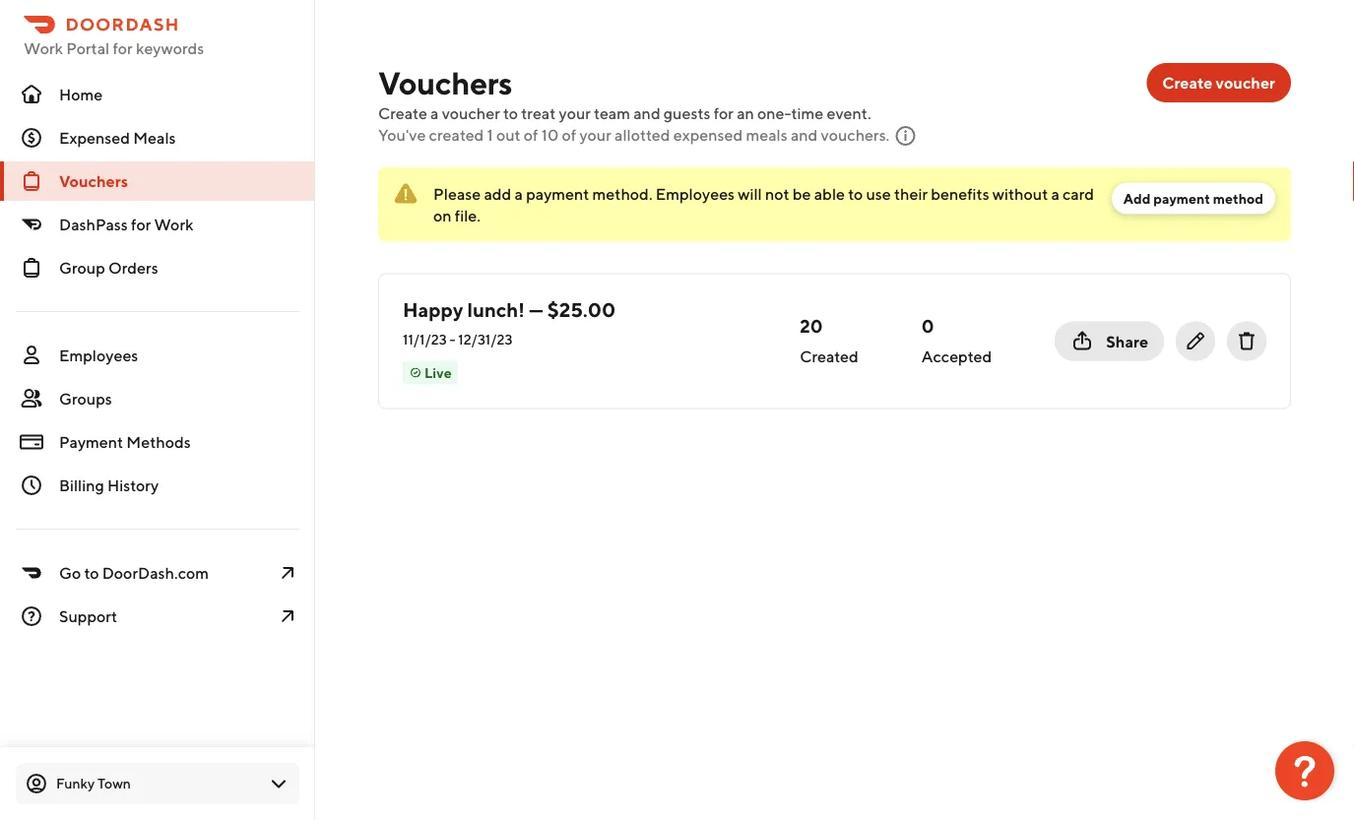 Task type: describe. For each thing, give the bounding box(es) containing it.
you've
[[378, 126, 426, 144]]

lunch!
[[467, 298, 525, 321]]

1 horizontal spatial to
[[503, 104, 518, 123]]

an
[[737, 104, 755, 123]]

open resource center image
[[1276, 742, 1335, 801]]

1 of from the left
[[524, 126, 539, 144]]

meals
[[133, 129, 176, 147]]

happy lunch! — $25.00 11/1/23 - 12/31/23
[[403, 298, 616, 347]]

10
[[542, 126, 559, 144]]

edit image
[[1184, 330, 1208, 353]]

voucher inside create voucher button
[[1216, 73, 1276, 92]]

live
[[425, 365, 452, 381]]

go
[[59, 564, 81, 583]]

12/31/23
[[458, 331, 513, 347]]

without
[[993, 184, 1049, 203]]

expensed meals
[[59, 129, 176, 147]]

create a voucher to treat your team and guests for an one-time event.
[[378, 104, 872, 123]]

funky
[[56, 776, 95, 792]]

create voucher
[[1163, 73, 1276, 92]]

expensed
[[674, 126, 743, 144]]

add payment method
[[1124, 190, 1264, 206]]

time
[[792, 104, 824, 123]]

0 horizontal spatial voucher
[[442, 104, 500, 123]]

0 vertical spatial vouchers
[[378, 64, 513, 101]]

created
[[429, 126, 484, 144]]

happy
[[403, 298, 463, 321]]

history
[[107, 476, 159, 495]]

billing
[[59, 476, 104, 495]]

method.
[[593, 184, 653, 203]]

dashpass
[[59, 215, 128, 234]]

11/1/23
[[403, 331, 447, 347]]

add
[[1124, 190, 1151, 206]]

be
[[793, 184, 811, 203]]

able
[[815, 184, 845, 203]]

create for create a voucher to treat your team and guests for an one-time event.
[[378, 104, 427, 123]]

groups link
[[0, 379, 315, 419]]

0 vertical spatial your
[[559, 104, 591, 123]]

support link
[[0, 597, 315, 636]]

payment inside please add a payment method. employees will not be able to use their benefits without a card on file.
[[526, 184, 590, 203]]

create voucher button
[[1147, 63, 1292, 102]]

payment
[[59, 433, 123, 452]]

2 vertical spatial for
[[131, 215, 151, 234]]

one-
[[758, 104, 792, 123]]

vouchers.
[[821, 126, 890, 144]]

employees inside please add a payment method. employees will not be able to use their benefits without a card on file.
[[656, 184, 735, 203]]

go to doordash.com
[[59, 564, 209, 583]]

payment inside button
[[1154, 190, 1211, 206]]

0 horizontal spatial vouchers
[[59, 172, 128, 191]]

benefits
[[931, 184, 990, 203]]

0 vertical spatial and
[[634, 104, 661, 123]]

expensed
[[59, 129, 130, 147]]

billing history link
[[0, 466, 315, 505]]

group
[[59, 259, 105, 277]]

town
[[97, 776, 131, 792]]

1 vertical spatial work
[[154, 215, 194, 234]]

orders
[[108, 259, 158, 277]]

guests
[[664, 104, 711, 123]]



Task type: locate. For each thing, give the bounding box(es) containing it.
home link
[[0, 75, 315, 114]]

accepted
[[922, 347, 992, 366]]

treat
[[521, 104, 556, 123]]

1 vertical spatial create
[[378, 104, 427, 123]]

1 vertical spatial to
[[849, 184, 863, 203]]

and
[[634, 104, 661, 123], [791, 126, 818, 144]]

—
[[529, 298, 544, 321]]

of
[[524, 126, 539, 144], [562, 126, 577, 144]]

2 horizontal spatial to
[[849, 184, 863, 203]]

0
[[922, 316, 935, 337]]

employees
[[656, 184, 735, 203], [59, 346, 138, 365]]

work left portal
[[24, 39, 63, 58]]

share
[[1107, 332, 1149, 351]]

1 horizontal spatial create
[[1163, 73, 1213, 92]]

file.
[[455, 206, 481, 225]]

employees link
[[0, 336, 315, 375]]

0 horizontal spatial to
[[84, 564, 99, 583]]

vouchers up created
[[378, 64, 513, 101]]

funky town
[[56, 776, 131, 792]]

1 horizontal spatial and
[[791, 126, 818, 144]]

groups
[[59, 390, 112, 408]]

meals
[[746, 126, 788, 144]]

1 vertical spatial employees
[[59, 346, 138, 365]]

of right 10
[[562, 126, 577, 144]]

payment down 10
[[526, 184, 590, 203]]

for
[[113, 39, 133, 58], [714, 104, 734, 123], [131, 215, 151, 234]]

1 horizontal spatial employees
[[656, 184, 735, 203]]

please
[[434, 184, 481, 203]]

payment
[[526, 184, 590, 203], [1154, 190, 1211, 206]]

method
[[1214, 190, 1264, 206]]

home
[[59, 85, 103, 104]]

to right go
[[84, 564, 99, 583]]

1 horizontal spatial a
[[515, 184, 523, 203]]

you've created 1 out of 10 of your allotted expensed meals and vouchers.
[[378, 126, 890, 144]]

2 of from the left
[[562, 126, 577, 144]]

share button
[[1055, 322, 1165, 361]]

a left card
[[1052, 184, 1060, 203]]

0 vertical spatial employees
[[656, 184, 735, 203]]

vouchers up "dashpass"
[[59, 172, 128, 191]]

your
[[559, 104, 591, 123], [580, 126, 612, 144]]

please add a payment method. employees will not be able to use their benefits without a card on file.
[[434, 184, 1095, 225]]

vouchers link
[[0, 162, 315, 201]]

use
[[866, 184, 891, 203]]

work portal for keywords
[[24, 39, 204, 58]]

created
[[800, 347, 859, 366]]

not
[[766, 184, 790, 203]]

expensed meals link
[[0, 118, 315, 158]]

create inside button
[[1163, 73, 1213, 92]]

to inside please add a payment method. employees will not be able to use their benefits without a card on file.
[[849, 184, 863, 203]]

1 vertical spatial for
[[714, 104, 734, 123]]

methods
[[126, 433, 191, 452]]

their
[[895, 184, 928, 203]]

to
[[503, 104, 518, 123], [849, 184, 863, 203], [84, 564, 99, 583]]

and down the time
[[791, 126, 818, 144]]

create
[[1163, 73, 1213, 92], [378, 104, 427, 123]]

2 vertical spatial to
[[84, 564, 99, 583]]

keywords
[[136, 39, 204, 58]]

0 horizontal spatial a
[[431, 104, 439, 123]]

go to doordash.com link
[[0, 554, 315, 593]]

a
[[431, 104, 439, 123], [515, 184, 523, 203], [1052, 184, 1060, 203]]

to left use
[[849, 184, 863, 203]]

a up created
[[431, 104, 439, 123]]

card
[[1063, 184, 1095, 203]]

for right portal
[[113, 39, 133, 58]]

1 horizontal spatial vouchers
[[378, 64, 513, 101]]

your right treat
[[559, 104, 591, 123]]

payment methods
[[59, 433, 191, 452]]

please add a payment method. employees will not be able to use their benefits without a card on file. status
[[378, 167, 1292, 242]]

2 horizontal spatial a
[[1052, 184, 1060, 203]]

delete image
[[1236, 330, 1259, 353]]

a right "add"
[[515, 184, 523, 203]]

to up out
[[503, 104, 518, 123]]

add payment method button
[[1112, 183, 1276, 214]]

doordash.com
[[102, 564, 209, 583]]

0 horizontal spatial work
[[24, 39, 63, 58]]

payment right add
[[1154, 190, 1211, 206]]

and up 'allotted'
[[634, 104, 661, 123]]

billing history
[[59, 476, 159, 495]]

group orders
[[59, 259, 158, 277]]

team
[[594, 104, 631, 123]]

1 vertical spatial vouchers
[[59, 172, 128, 191]]

voucher
[[1216, 73, 1276, 92], [442, 104, 500, 123]]

your down team
[[580, 126, 612, 144]]

0 horizontal spatial and
[[634, 104, 661, 123]]

$25.00
[[548, 298, 616, 321]]

0 vertical spatial create
[[1163, 73, 1213, 92]]

payment methods link
[[0, 423, 315, 462]]

of left 10
[[524, 126, 539, 144]]

on
[[434, 206, 452, 225]]

0 horizontal spatial of
[[524, 126, 539, 144]]

add
[[484, 184, 512, 203]]

out
[[496, 126, 521, 144]]

1 vertical spatial and
[[791, 126, 818, 144]]

for left an
[[714, 104, 734, 123]]

work
[[24, 39, 63, 58], [154, 215, 194, 234]]

20
[[800, 316, 823, 337]]

0 horizontal spatial employees
[[59, 346, 138, 365]]

1 horizontal spatial work
[[154, 215, 194, 234]]

1 horizontal spatial of
[[562, 126, 577, 144]]

20 created
[[800, 316, 859, 366]]

1 vertical spatial your
[[580, 126, 612, 144]]

event.
[[827, 104, 872, 123]]

0 vertical spatial for
[[113, 39, 133, 58]]

1 horizontal spatial payment
[[1154, 190, 1211, 206]]

for up orders
[[131, 215, 151, 234]]

portal
[[66, 39, 110, 58]]

will
[[738, 184, 762, 203]]

allotted
[[615, 126, 671, 144]]

work down vouchers link
[[154, 215, 194, 234]]

0 vertical spatial work
[[24, 39, 63, 58]]

create for create voucher
[[1163, 73, 1213, 92]]

1 vertical spatial voucher
[[442, 104, 500, 123]]

dashpass for work link
[[0, 205, 315, 244]]

employees left will on the top right
[[656, 184, 735, 203]]

0 horizontal spatial create
[[378, 104, 427, 123]]

to inside go to doordash.com link
[[84, 564, 99, 583]]

group orders link
[[0, 248, 315, 288]]

0 accepted
[[922, 316, 992, 366]]

0 vertical spatial to
[[503, 104, 518, 123]]

support
[[59, 607, 117, 626]]

vouchers
[[378, 64, 513, 101], [59, 172, 128, 191]]

employees up groups
[[59, 346, 138, 365]]

dashpass for work
[[59, 215, 194, 234]]

1
[[487, 126, 493, 144]]

0 horizontal spatial payment
[[526, 184, 590, 203]]

-
[[450, 331, 456, 347]]

0 vertical spatial voucher
[[1216, 73, 1276, 92]]

1 horizontal spatial voucher
[[1216, 73, 1276, 92]]



Task type: vqa. For each thing, say whether or not it's contained in the screenshot.
Groups
yes



